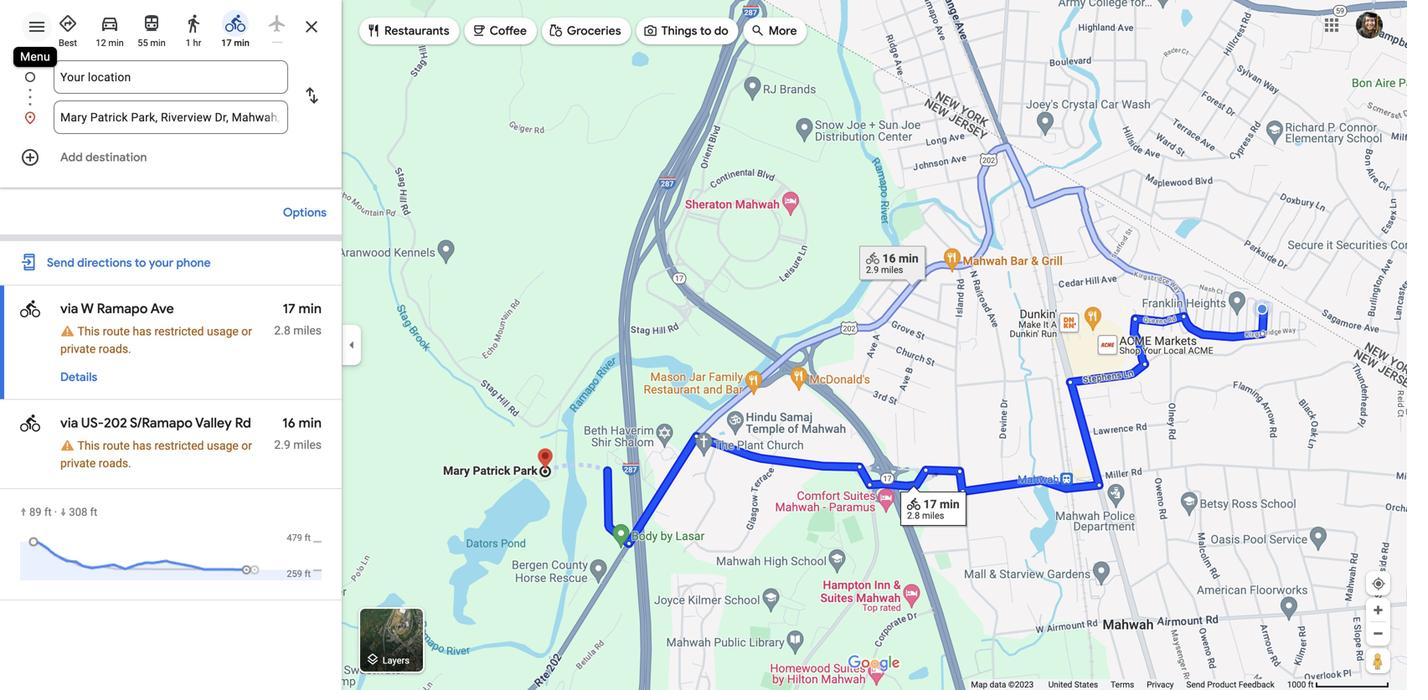 Task type: locate. For each thing, give the bounding box(es) containing it.
flights image
[[267, 13, 287, 34]]

1 vertical spatial via
[[60, 415, 78, 432]]

2 none field from the top
[[60, 101, 282, 134]]

17 right 'hr' at the top left of the page
[[221, 38, 232, 48]]

0 vertical spatial this route has restricted usage or private roads.
[[60, 324, 252, 356]]

1 this from the top
[[77, 324, 100, 338]]

none field up add destination button
[[60, 101, 282, 134]]

roads. down 'via w ramapo ave'
[[99, 342, 131, 356]]

ave
[[151, 300, 174, 318]]

this route has restricted usage or private roads. down via us-202 s/ramapo valley rd
[[60, 439, 252, 470]]

restricted
[[154, 324, 204, 338], [154, 439, 204, 453]]


[[20, 297, 40, 321], [20, 411, 40, 436]]

1 vertical spatial send
[[1187, 680, 1206, 690]]

17 for 17 min
[[221, 38, 232, 48]]

55 min radio
[[134, 7, 169, 49]]

1 warning tooltip from the top
[[60, 325, 75, 338]]

send inside send product feedback button
[[1187, 680, 1206, 690]]

route down 'via w ramapo ave'
[[103, 324, 130, 338]]

via left "us-"
[[60, 415, 78, 432]]

0 horizontal spatial send
[[47, 256, 74, 271]]

1 horizontal spatial cycling image
[[225, 13, 245, 34]]

0 vertical spatial this
[[77, 324, 100, 338]]

1 vertical spatial cycling image
[[20, 411, 40, 436]]

route
[[103, 324, 130, 338], [103, 439, 130, 453]]

best travel modes image
[[58, 13, 78, 34]]

cycling image
[[20, 297, 40, 321]]

1 vertical spatial restricted
[[154, 439, 204, 453]]

None radio
[[260, 7, 295, 43]]

phone
[[176, 256, 211, 271]]

17 min
[[221, 38, 250, 48]]

send
[[47, 256, 74, 271], [1187, 680, 1206, 690]]

us-
[[81, 415, 104, 432]]

©2023
[[1009, 680, 1034, 690]]

17 min 2.8 miles
[[274, 300, 322, 338]]

0 vertical spatial warning tooltip
[[60, 325, 75, 338]]

1 vertical spatial usage
[[207, 439, 239, 453]]

1 roads. from the top
[[99, 342, 131, 356]]

1
[[186, 38, 191, 48]]

2 private from the top
[[60, 456, 96, 470]]

1 vertical spatial or
[[242, 439, 252, 453]]

this down w at the left top of page
[[77, 324, 100, 338]]

89 ft ·
[[29, 506, 60, 519]]

 groceries
[[549, 21, 621, 40]]

private down "us-"
[[60, 456, 96, 470]]

product
[[1208, 680, 1237, 690]]


[[20, 251, 39, 273]]

1 vertical spatial warning tooltip
[[60, 440, 75, 452]]

2  from the top
[[20, 411, 40, 436]]

miles right 2.9
[[293, 438, 322, 452]]

17
[[221, 38, 232, 48], [283, 300, 296, 318]]

rd
[[235, 415, 251, 432]]

0 vertical spatial miles
[[293, 324, 322, 338]]

1 via from the top
[[60, 300, 78, 318]]

transit image
[[142, 13, 162, 34]]

this route has restricted usage or private roads. down ave
[[60, 324, 252, 356]]

miles right the 2.8
[[293, 324, 322, 338]]

2 or from the top
[[242, 439, 252, 453]]

privacy button
[[1147, 679, 1174, 690]]

1 none field from the top
[[60, 60, 282, 94]]

1 or from the top
[[242, 324, 252, 338]]

footer
[[971, 679, 1288, 690]]

1 private from the top
[[60, 342, 96, 356]]

cycling image containing 
[[20, 411, 40, 436]]

this
[[77, 324, 100, 338], [77, 439, 100, 453]]

2 roads. from the top
[[99, 456, 131, 470]]

min inside option
[[108, 38, 124, 48]]

usage down valley
[[207, 439, 239, 453]]

to
[[700, 23, 712, 39], [135, 256, 146, 271]]

or
[[242, 324, 252, 338], [242, 439, 252, 453]]

0 vertical spatial usage
[[207, 324, 239, 338]]

2 miles from the top
[[293, 438, 322, 452]]

1 route from the top
[[103, 324, 130, 338]]

cycling image up 17 min at the top of page
[[225, 13, 245, 34]]

1 vertical spatial 17
[[283, 300, 296, 318]]

list item
[[0, 60, 342, 114], [0, 101, 342, 134]]

2 list item from the top
[[0, 101, 342, 134]]

0 horizontal spatial 17
[[221, 38, 232, 48]]

Destination Mary Patrick Park, Riverview Dr, Mahwah, NJ 07430 field
[[60, 107, 282, 127]]

16
[[282, 415, 296, 432]]

cycling image left "us-"
[[20, 411, 40, 436]]

warning tooltip for via w ramapo ave
[[60, 325, 75, 338]]

2 this from the top
[[77, 439, 100, 453]]

send right 
[[47, 256, 74, 271]]

 send directions to your phone
[[20, 251, 211, 273]]

1000 ft button
[[1288, 680, 1390, 690]]

this route has restricted usage or private roads.
[[60, 324, 252, 356], [60, 439, 252, 470]]

1 vertical spatial miles
[[293, 438, 322, 452]]

private
[[60, 342, 96, 356], [60, 456, 96, 470]]

17 up the 2.8
[[283, 300, 296, 318]]

1 has from the top
[[133, 324, 152, 338]]

google account: giulia masi  
(giulia.masi@adept.ai) image
[[1356, 12, 1383, 39]]

warning tooltip up details
[[60, 325, 75, 338]]

this for w
[[77, 324, 100, 338]]

has
[[133, 324, 152, 338], [133, 439, 152, 453]]

roads. for ramapo
[[99, 342, 131, 356]]

0 vertical spatial via
[[60, 300, 78, 318]]

via for via us-202 s/ramapo valley rd
[[60, 415, 78, 432]]

close directions image
[[302, 17, 322, 37]]

add destination button
[[0, 141, 342, 174]]

1 vertical spatial has
[[133, 439, 152, 453]]

55 min
[[138, 38, 166, 48]]


[[365, 651, 380, 669]]


[[471, 21, 486, 40]]

2 route from the top
[[103, 439, 130, 453]]

0 vertical spatial send
[[47, 256, 74, 271]]

via w ramapo ave
[[60, 300, 174, 318]]

show your location image
[[1372, 576, 1387, 592]]

has for ave
[[133, 324, 152, 338]]

2 warning tooltip from the top
[[60, 440, 75, 452]]

has down via us-202 s/ramapo valley rd
[[133, 439, 152, 453]]

1 restricted from the top
[[154, 324, 204, 338]]

map
[[971, 680, 988, 690]]

 coffee
[[471, 21, 527, 40]]

1 horizontal spatial 17
[[283, 300, 296, 318]]

roads.
[[99, 342, 131, 356], [99, 456, 131, 470]]

route down the 202
[[103, 439, 130, 453]]

1 vertical spatial 
[[20, 411, 40, 436]]

1 this route has restricted usage or private roads. from the top
[[60, 324, 252, 356]]

reverse starting point and destination image
[[302, 85, 322, 106]]

1 horizontal spatial to
[[700, 23, 712, 39]]

footer inside 'google maps' element
[[971, 679, 1288, 690]]

list
[[0, 60, 342, 134]]

0 horizontal spatial to
[[135, 256, 146, 271]]

via left w at the left top of page
[[60, 300, 78, 318]]

restricted down "s/ramapo"
[[154, 439, 204, 453]]

0 vertical spatial restricted
[[154, 324, 204, 338]]

0 horizontal spatial cycling image
[[20, 411, 40, 436]]

0 vertical spatial cycling image
[[225, 13, 245, 34]]

1 vertical spatial private
[[60, 456, 96, 470]]

min for 16 min 2.9 miles
[[299, 415, 322, 432]]

0 vertical spatial roads.
[[99, 342, 131, 356]]

via
[[60, 300, 78, 318], [60, 415, 78, 432]]

to inside " things to do"
[[700, 23, 712, 39]]

1 miles from the top
[[293, 324, 322, 338]]

send left product
[[1187, 680, 1206, 690]]

17 for 17 min 2.8 miles
[[283, 300, 296, 318]]

miles inside 17 min 2.8 miles
[[293, 324, 322, 338]]

0 vertical spatial 17
[[221, 38, 232, 48]]

 restaurants
[[366, 21, 450, 40]]

miles inside 16 min 2.9 miles
[[293, 438, 322, 452]]

0 vertical spatial 
[[20, 297, 40, 321]]

1 horizontal spatial send
[[1187, 680, 1206, 690]]

none field down 1
[[60, 60, 282, 94]]

terms
[[1111, 680, 1135, 690]]

footer containing map data ©2023
[[971, 679, 1288, 690]]

google maps element
[[0, 0, 1408, 690]]

details
[[60, 370, 97, 385]]

1 hr radio
[[176, 7, 211, 49]]

usage left the 2.8
[[207, 324, 239, 338]]

united states
[[1049, 680, 1099, 690]]

1000 ft
[[1288, 680, 1314, 690]]

1 list item from the top
[[0, 60, 342, 114]]

show street view coverage image
[[1367, 648, 1391, 674]]

this down "us-"
[[77, 439, 100, 453]]

2 via from the top
[[60, 415, 78, 432]]

feedback
[[1239, 680, 1275, 690]]

w
[[81, 300, 94, 318]]

usage for us-202 s/ramapo valley rd
[[207, 439, 239, 453]]

2 has from the top
[[133, 439, 152, 453]]


[[750, 21, 766, 40]]

17 inside option
[[221, 38, 232, 48]]

has for s/ramapo
[[133, 439, 152, 453]]

12
[[96, 38, 106, 48]]

1 vertical spatial roads.
[[99, 456, 131, 470]]

or left the 2.8
[[242, 324, 252, 338]]

0 vertical spatial none field
[[60, 60, 282, 94]]

0 vertical spatial has
[[133, 324, 152, 338]]

miles
[[293, 324, 322, 338], [293, 438, 322, 452]]

None field
[[60, 60, 282, 94], [60, 101, 282, 134]]

ramapo
[[97, 300, 148, 318]]

 more
[[750, 21, 797, 40]]

17 inside 17 min 2.8 miles
[[283, 300, 296, 318]]

best
[[59, 38, 77, 48]]

12 min radio
[[92, 7, 127, 49]]

via for via w ramapo ave
[[60, 300, 78, 318]]

1000
[[1288, 680, 1306, 690]]

or down rd
[[242, 439, 252, 453]]

479 ft
[[287, 533, 311, 544]]

min inside 17 min 2.8 miles
[[299, 300, 322, 318]]

0 vertical spatial or
[[242, 324, 252, 338]]

0 vertical spatial private
[[60, 342, 96, 356]]

2 usage from the top
[[207, 439, 239, 453]]

warning tooltip
[[60, 325, 75, 338], [60, 440, 75, 452]]

privacy
[[1147, 680, 1174, 690]]

1 vertical spatial this
[[77, 439, 100, 453]]

min inside radio
[[150, 38, 166, 48]]

1  from the top
[[20, 297, 40, 321]]

to inside  send directions to your phone
[[135, 256, 146, 271]]

collapse side panel image
[[343, 336, 361, 354]]

min
[[108, 38, 124, 48], [150, 38, 166, 48], [234, 38, 250, 48], [299, 300, 322, 318], [299, 415, 322, 432]]

restaurants
[[385, 23, 450, 39]]

usage
[[207, 324, 239, 338], [207, 439, 239, 453]]

has down ramapo
[[133, 324, 152, 338]]

2 this route has restricted usage or private roads. from the top
[[60, 439, 252, 470]]

cycling image
[[225, 13, 245, 34], [20, 411, 40, 436]]

 down 
[[20, 297, 40, 321]]


[[366, 21, 381, 40]]

roads. down the 202
[[99, 456, 131, 470]]

list item up add destination button
[[0, 101, 342, 134]]

private for w ramapo ave
[[60, 342, 96, 356]]

restricted for ave
[[154, 324, 204, 338]]

1 vertical spatial route
[[103, 439, 130, 453]]

2 restricted from the top
[[154, 439, 204, 453]]

0 vertical spatial route
[[103, 324, 130, 338]]

min inside 16 min 2.9 miles
[[299, 415, 322, 432]]

warning tooltip up 308 ft
[[60, 440, 75, 452]]

to left "your"
[[135, 256, 146, 271]]

Starting point Your location field
[[60, 67, 282, 87]]

min inside option
[[234, 38, 250, 48]]

1 vertical spatial this route has restricted usage or private roads.
[[60, 439, 252, 470]]

 left "us-"
[[20, 411, 40, 436]]

list item down 1
[[0, 60, 342, 114]]

restricted down ave
[[154, 324, 204, 338]]

ft
[[1309, 680, 1314, 690]]

0 vertical spatial to
[[700, 23, 712, 39]]

1 vertical spatial none field
[[60, 101, 282, 134]]

usage for w ramapo ave
[[207, 324, 239, 338]]

private up details "button"
[[60, 342, 96, 356]]

1 usage from the top
[[207, 324, 239, 338]]

1 vertical spatial to
[[135, 256, 146, 271]]

to left the do
[[700, 23, 712, 39]]



Task type: describe. For each thing, give the bounding box(es) containing it.

[[549, 21, 564, 40]]

zoom in image
[[1372, 604, 1385, 617]]

data
[[990, 680, 1007, 690]]

hr
[[193, 38, 201, 48]]

zoom out image
[[1372, 628, 1385, 640]]

2.8
[[274, 324, 291, 338]]

miles for 17
[[293, 324, 322, 338]]

more
[[769, 23, 797, 39]]

directions main content
[[0, 0, 342, 690]]

route for 202
[[103, 439, 130, 453]]

this route has restricted usage or private roads. for s/ramapo
[[60, 439, 252, 470]]

 layers
[[365, 651, 410, 669]]

min for 55 min
[[150, 38, 166, 48]]

2.9
[[274, 438, 291, 452]]

send product feedback button
[[1187, 679, 1275, 690]]

total ascent of 89 ft. total descent of 308 ft. image
[[20, 532, 322, 583]]

add
[[60, 150, 83, 165]]

united
[[1049, 680, 1073, 690]]

16 min 2.9 miles
[[274, 415, 322, 452]]

12 min
[[96, 38, 124, 48]]

terms button
[[1111, 679, 1135, 690]]

warning tooltip for via us-202 s/ramapo valley rd
[[60, 440, 75, 452]]

valley
[[195, 415, 232, 432]]

destination
[[85, 150, 147, 165]]

roads. for 202
[[99, 456, 131, 470]]

or for 17 min
[[242, 324, 252, 338]]

route for ramapo
[[103, 324, 130, 338]]

17 min radio
[[218, 7, 253, 49]]

259 ft
[[287, 569, 311, 580]]

your
[[149, 256, 174, 271]]

s/ramapo
[[130, 415, 193, 432]]

coffee
[[490, 23, 527, 39]]

send directions to your phone button
[[39, 248, 219, 278]]

89 ft
[[29, 506, 52, 519]]

states
[[1075, 680, 1099, 690]]

list inside 'google maps' element
[[0, 60, 342, 134]]

 things to do
[[643, 21, 729, 40]]

this for us-
[[77, 439, 100, 453]]

directions
[[77, 256, 132, 271]]

·
[[54, 506, 57, 519]]

details button
[[52, 362, 106, 393]]

 for via w ramapo ave
[[20, 297, 40, 321]]

miles for 16
[[293, 438, 322, 452]]


[[643, 21, 658, 40]]

layers
[[383, 655, 410, 666]]

Best radio
[[50, 7, 85, 49]]

none field destination mary patrick park, riverview dr, mahwah, nj 07430
[[60, 101, 282, 134]]

this route has restricted usage or private roads. for ave
[[60, 324, 252, 356]]

min for 17 min
[[234, 38, 250, 48]]

send product feedback
[[1187, 680, 1275, 690]]

driving image
[[100, 13, 120, 34]]

none field starting point your location
[[60, 60, 282, 94]]

do
[[714, 23, 729, 39]]

add destination
[[60, 150, 147, 165]]

map data ©2023
[[971, 680, 1036, 690]]

 for via us-202 s/ramapo valley rd
[[20, 411, 40, 436]]

202
[[104, 415, 127, 432]]

walking image
[[183, 13, 204, 34]]

via us-202 s/ramapo valley rd
[[60, 415, 251, 432]]

cycling image inside directions main content
[[20, 411, 40, 436]]

restricted for s/ramapo
[[154, 439, 204, 453]]

options button
[[275, 198, 335, 228]]

308 ft
[[69, 506, 97, 519]]

min for 17 min 2.8 miles
[[299, 300, 322, 318]]

send inside  send directions to your phone
[[47, 256, 74, 271]]

1 hr
[[186, 38, 201, 48]]

things
[[662, 23, 697, 39]]

united states button
[[1049, 679, 1099, 690]]

55
[[138, 38, 148, 48]]

private for us-202 s/ramapo valley rd
[[60, 456, 96, 470]]

min for 12 min
[[108, 38, 124, 48]]

cycling image inside 17 min option
[[225, 13, 245, 34]]

or for 16 min
[[242, 439, 252, 453]]

groceries
[[567, 23, 621, 39]]

options
[[283, 205, 327, 220]]



Task type: vqa. For each thing, say whether or not it's contained in the screenshot.


